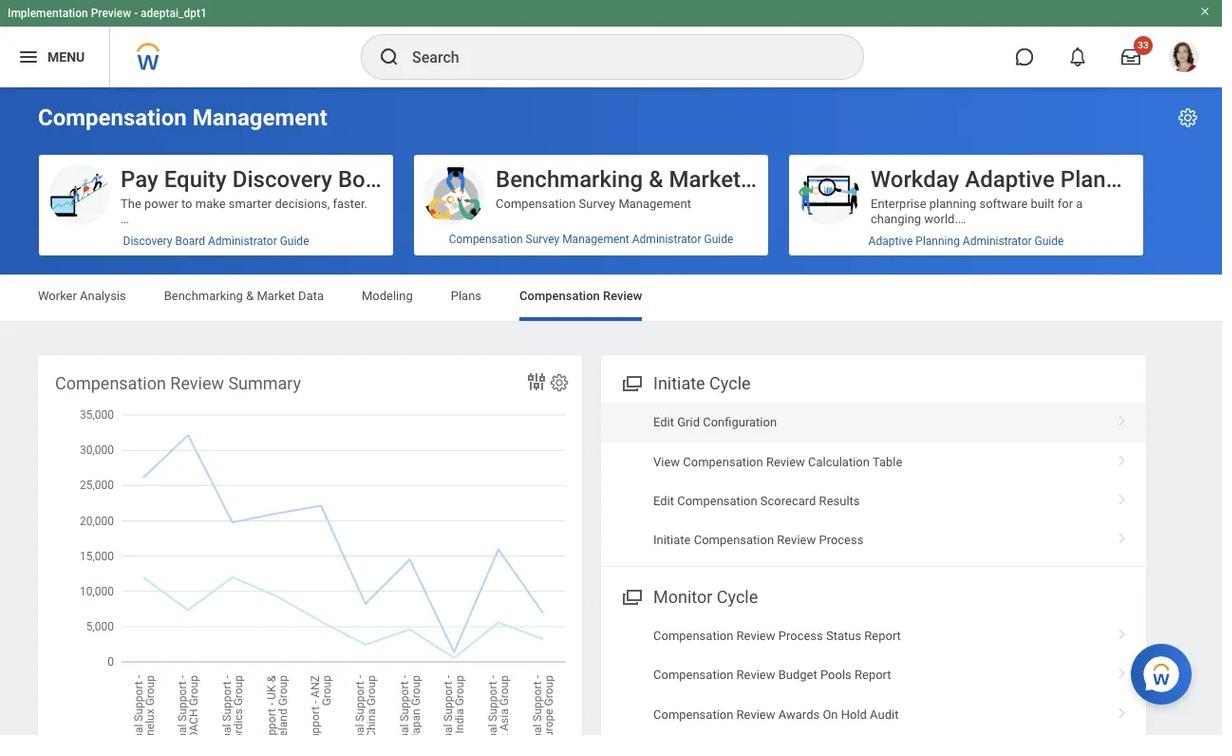 Task type: vqa. For each thing, say whether or not it's contained in the screenshot.
inbox icon
no



Task type: locate. For each thing, give the bounding box(es) containing it.
to left answer
[[239, 348, 250, 363]]

so
[[121, 288, 134, 302]]

2 horizontal spatial administrator
[[963, 235, 1032, 248]]

to left get
[[249, 257, 260, 272]]

your down makes
[[176, 273, 200, 287]]

list
[[601, 403, 1146, 560], [601, 616, 1146, 734]]

0 horizontal spatial a
[[183, 515, 189, 530]]

survey for compensation survey management
[[579, 197, 616, 211]]

review inside the 'view compensation review calculation table' link
[[766, 454, 805, 469]]

& up compensation survey management
[[649, 166, 663, 193]]

peer
[[257, 500, 281, 514]]

transactions,
[[121, 485, 191, 499]]

finances,
[[203, 273, 252, 287]]

0 vertical spatial benchmarking & market data
[[496, 166, 794, 193]]

data
[[195, 455, 220, 469]]

edit for edit compensation scorecard results
[[653, 494, 674, 508]]

it?
[[171, 242, 184, 256]]

0 vertical spatial report
[[865, 629, 901, 643]]

initiate up grid
[[653, 373, 705, 393]]

1 horizontal spatial survey
[[579, 197, 616, 211]]

people,
[[255, 273, 294, 287]]

review inside compensation review summary element
[[170, 373, 224, 393]]

1 vertical spatial report
[[855, 668, 891, 682]]

workday
[[871, 166, 959, 193], [121, 257, 168, 272]]

initiate inside list
[[653, 533, 691, 547]]

data
[[747, 166, 794, 193], [298, 289, 324, 303]]

legacy
[[277, 485, 313, 499]]

guide
[[704, 233, 734, 246], [280, 235, 309, 248], [1035, 235, 1064, 248]]

1 horizontal spatial benchmarking
[[496, 166, 643, 193]]

smarter
[[229, 197, 272, 211]]

edit grid configuration link
[[601, 403, 1146, 442]]

review up scorecard
[[766, 454, 805, 469]]

1 horizontal spatial your
[[296, 348, 320, 363]]

it,
[[249, 227, 258, 241]]

view compensation review calculation table link
[[601, 442, 1146, 481]]

chevron right image
[[1110, 409, 1135, 428], [1110, 448, 1135, 467], [1110, 487, 1135, 506], [1110, 526, 1135, 545], [1110, 622, 1135, 641], [1110, 701, 1135, 720]]

initiate compensation review process link
[[601, 521, 1146, 560]]

adaptive
[[965, 166, 1055, 193], [869, 235, 913, 248]]

compensation inside the 'view compensation review calculation table' link
[[683, 454, 763, 469]]

compensation inside compensation review awards on hold audit link
[[653, 707, 734, 722]]

workday inside data—you have tons of it, but how do you make sense of it? workday makes it easy to get a complete picture of your finances, people, and operations so you can make more informed decisions.
[[121, 257, 168, 272]]

edit down view at the bottom
[[653, 494, 674, 508]]

administrator up easy
[[208, 235, 277, 248]]

4 chevron right image from the top
[[1110, 526, 1135, 545]]

review left budget
[[737, 668, 776, 682]]

compensation review budget pools report link
[[601, 656, 1146, 695]]

calculation
[[808, 454, 870, 469]]

2 vertical spatial a
[[183, 515, 189, 530]]

enterprise
[[871, 197, 927, 211]]

worker analysis
[[38, 289, 126, 303]]

main content
[[0, 87, 1222, 735]]

benchmarking & market data up compensation survey management
[[496, 166, 794, 193]]

compensation survey management
[[496, 197, 691, 211]]

cycle up configuration
[[710, 373, 751, 393]]

edit for edit grid configuration
[[653, 415, 674, 429]]

a inside enterprise planning software built for a changing world.
[[1076, 197, 1083, 211]]

compensation survey management administrator guide
[[449, 233, 734, 246]]

1 vertical spatial edit
[[653, 494, 674, 508]]

1 vertical spatial list
[[601, 616, 1146, 734]]

a inside an intelligent data core. we bring everything—financial and workforce transactions, third-party and legacy application data, budgets and plans, peer benchmarks, and more—into a single system.
[[183, 515, 189, 530]]

survey inside compensation survey management administrator guide link
[[526, 233, 560, 246]]

guide for workday adaptive planning
[[1035, 235, 1064, 248]]

you right "do"
[[326, 227, 345, 241]]

chevron right image for calculation
[[1110, 448, 1135, 467]]

plans
[[451, 289, 482, 303]]

0 vertical spatial board
[[338, 166, 398, 193]]

a
[[1076, 197, 1083, 211], [284, 257, 291, 272], [183, 515, 189, 530]]

cases
[[520, 637, 554, 651]]

2 initiate from the top
[[653, 533, 691, 547]]

tab list containing worker analysis
[[19, 275, 1203, 321]]

do
[[308, 227, 323, 241]]

worker
[[38, 289, 77, 303]]

make down "equity"
[[195, 197, 226, 211]]

discovery
[[232, 166, 332, 193], [123, 235, 172, 248]]

0 horizontal spatial your
[[176, 273, 200, 287]]

power
[[144, 197, 178, 211]]

data—you have tons of it, but how do you make sense of it? workday makes it easy to get a complete picture of your finances, people, and operations so you can make more informed decisions.
[[121, 227, 379, 302]]

initiate up monitor
[[653, 533, 691, 547]]

chevron right image inside edit compensation scorecard results link
[[1110, 487, 1135, 506]]

your right answer
[[296, 348, 320, 363]]

0 vertical spatial list
[[601, 403, 1146, 560]]

to right 'power'
[[181, 197, 192, 211]]

management
[[192, 104, 328, 131], [619, 197, 691, 211], [562, 233, 630, 246]]

0 vertical spatial benchmarking
[[496, 166, 643, 193]]

board up makes
[[175, 235, 205, 248]]

a down budgets
[[183, 515, 189, 530]]

implementation preview -   adeptai_dpt1
[[8, 7, 207, 20]]

consistent
[[132, 576, 189, 590]]

compensation inside compensation review budget pools report link
[[653, 668, 734, 682]]

1 horizontal spatial for
[[1058, 197, 1073, 211]]

review for compensation review summary
[[170, 373, 224, 393]]

1 horizontal spatial data
[[747, 166, 794, 193]]

pay equity discovery board
[[121, 166, 398, 193]]

and
[[297, 273, 318, 287], [288, 470, 308, 484], [254, 485, 274, 499], [198, 500, 219, 514], [358, 500, 378, 514]]

1 vertical spatial survey
[[526, 233, 560, 246]]

0 vertical spatial survey
[[579, 197, 616, 211]]

2 chevron right image from the top
[[1110, 448, 1135, 467]]

survey right what at the top left of page
[[526, 233, 560, 246]]

a consistent security model for self-service.
[[121, 576, 361, 590]]

edit inside 'link'
[[653, 415, 674, 429]]

profile logan mcneil image
[[1169, 42, 1200, 76]]

main content containing compensation management
[[0, 87, 1222, 735]]

chevron right image inside the initiate compensation review process link
[[1110, 526, 1135, 545]]

adaptive planning administrator guide
[[869, 235, 1064, 248]]

2 horizontal spatial a
[[1076, 197, 1083, 211]]

0 horizontal spatial adaptive
[[869, 235, 913, 248]]

a right built
[[1076, 197, 1083, 211]]

2 list from the top
[[601, 616, 1146, 734]]

make down faster.
[[348, 227, 378, 241]]

benefits
[[549, 409, 594, 423]]

for right built
[[1058, 197, 1073, 211]]

report right 'status'
[[865, 629, 901, 643]]

for left self- on the left of page
[[276, 576, 291, 590]]

and inside data—you have tons of it, but how do you make sense of it? workday makes it easy to get a complete picture of your finances, people, and operations so you can make more informed decisions.
[[297, 273, 318, 287]]

review for compensation review awards on hold audit
[[737, 707, 776, 722]]

administrator for workday adaptive planning
[[963, 235, 1032, 248]]

data,
[[121, 500, 147, 514]]

0 vertical spatial for
[[1058, 197, 1073, 211]]

1 vertical spatial for
[[276, 576, 291, 590]]

of up can
[[162, 273, 173, 287]]

1 initiate from the top
[[653, 373, 705, 393]]

report down sales
[[855, 668, 891, 682]]

discovery up decisions,
[[232, 166, 332, 193]]

world.
[[924, 212, 958, 226]]

compensation for compensation review budget pools report
[[653, 668, 734, 682]]

your inside data—you have tons of it, but how do you make sense of it? workday makes it easy to get a complete picture of your finances, people, and operations so you can make more informed decisions.
[[176, 273, 200, 287]]

compensation management
[[38, 104, 328, 131]]

1 vertical spatial benchmarking & market data
[[164, 289, 324, 303]]

for inside enterprise planning software built for a changing world.
[[1058, 197, 1073, 211]]

workday adaptive planning
[[871, 166, 1150, 193]]

preview
[[91, 7, 131, 20]]

2 vertical spatial management
[[562, 233, 630, 246]]

5 chevron right image from the top
[[1110, 622, 1135, 641]]

benchmarking up compensation survey management
[[496, 166, 643, 193]]

0 vertical spatial your
[[176, 273, 200, 287]]

0 vertical spatial management
[[192, 104, 328, 131]]

compensation inside compensation review process status report link
[[653, 629, 734, 643]]

edit left grid
[[653, 415, 674, 429]]

tab list
[[19, 275, 1203, 321]]

status
[[826, 629, 862, 643]]

chevron right image inside compensation review process status report link
[[1110, 622, 1135, 641]]

review for compensation review budget pools report
[[737, 668, 776, 682]]

1 horizontal spatial a
[[284, 257, 291, 272]]

adaptive up software on the top of the page
[[965, 166, 1055, 193]]

compensation for compensation review awards on hold audit
[[653, 707, 734, 722]]

for for built
[[1058, 197, 1073, 211]]

review down analytics
[[170, 373, 224, 393]]

compensation inside compensation survey management administrator guide link
[[449, 233, 523, 246]]

& right more
[[246, 289, 254, 303]]

cycle for initiate cycle
[[710, 373, 751, 393]]

1 vertical spatial board
[[175, 235, 205, 248]]

1 edit from the top
[[653, 415, 674, 429]]

compensation inside the initiate compensation review process link
[[694, 533, 774, 547]]

plans,
[[222, 500, 254, 514]]

a right get
[[284, 257, 291, 272]]

pools
[[821, 668, 852, 682]]

workday up enterprise
[[871, 166, 959, 193]]

review down compensation review budget pools report
[[737, 707, 776, 722]]

review inside compensation review budget pools report link
[[737, 668, 776, 682]]

more
[[216, 288, 245, 302]]

1 vertical spatial workday
[[121, 257, 168, 272]]

planning
[[1061, 166, 1150, 193], [916, 235, 960, 248], [923, 348, 971, 363], [904, 637, 952, 651]]

survey up compensation survey management administrator guide
[[579, 197, 616, 211]]

discovery board administrator guide
[[123, 235, 309, 248]]

you down picture
[[137, 288, 157, 302]]

administrator down enterprise planning software built for a changing world.
[[963, 235, 1032, 248]]

the power to make smarter decisions, faster.
[[121, 197, 368, 211]]

0 vertical spatial you
[[326, 227, 345, 241]]

and down third-
[[198, 500, 219, 514]]

of left it?
[[156, 242, 168, 256]]

review inside compensation review process status report link
[[737, 629, 776, 643]]

1 vertical spatial your
[[296, 348, 320, 363]]

33 button
[[1110, 36, 1153, 78]]

equity
[[164, 166, 227, 193]]

board up faster.
[[338, 166, 398, 193]]

sales
[[871, 637, 901, 651]]

menu banner
[[0, 0, 1222, 87]]

menu
[[47, 49, 85, 64]]

1 horizontal spatial guide
[[704, 233, 734, 246]]

0 horizontal spatial you
[[137, 288, 157, 302]]

compensation for compensation survey management
[[496, 197, 576, 211]]

monitor cycle
[[653, 587, 758, 607]]

management up compensation survey management administrator guide
[[619, 197, 691, 211]]

0 horizontal spatial board
[[175, 235, 205, 248]]

review up compensation review budget pools report
[[737, 629, 776, 643]]

0 horizontal spatial market
[[257, 289, 295, 303]]

benchmarking & market data down finances,
[[164, 289, 324, 303]]

changing
[[871, 212, 921, 226]]

2 horizontal spatial guide
[[1035, 235, 1064, 248]]

discovery up picture
[[123, 235, 172, 248]]

1 horizontal spatial workday
[[871, 166, 959, 193]]

1 horizontal spatial adaptive
[[965, 166, 1055, 193]]

administrator down compensation survey management
[[632, 233, 701, 246]]

cycle right monitor
[[717, 587, 758, 607]]

0 vertical spatial make
[[195, 197, 226, 211]]

0 vertical spatial a
[[1076, 197, 1083, 211]]

configure and view chart data image
[[525, 370, 548, 393]]

management up the pay equity discovery board
[[192, 104, 328, 131]]

list containing edit grid configuration
[[601, 403, 1146, 560]]

of
[[235, 227, 246, 241], [156, 242, 168, 256], [162, 273, 173, 287]]

0 vertical spatial data
[[747, 166, 794, 193]]

market
[[669, 166, 741, 193], [257, 289, 295, 303]]

adaptive down changing
[[869, 235, 913, 248]]

1 vertical spatial cycle
[[717, 587, 758, 607]]

0 horizontal spatial data
[[298, 289, 324, 303]]

1 horizontal spatial you
[[326, 227, 345, 241]]

review inside compensation review awards on hold audit link
[[737, 707, 776, 722]]

of left it,
[[235, 227, 246, 241]]

chevron right image inside the 'view compensation review calculation table' link
[[1110, 448, 1135, 467]]

your
[[176, 273, 200, 287], [296, 348, 320, 363]]

process up budget
[[779, 629, 823, 643]]

0 horizontal spatial workday
[[121, 257, 168, 272]]

0 vertical spatial market
[[669, 166, 741, 193]]

0 horizontal spatial survey
[[526, 233, 560, 246]]

initiate for initiate cycle
[[653, 373, 705, 393]]

0 horizontal spatial for
[[276, 576, 291, 590]]

process down results
[[819, 533, 864, 547]]

1 horizontal spatial benchmarking & market data
[[496, 166, 794, 193]]

0 vertical spatial cycle
[[710, 373, 751, 393]]

compensation inside compensation review summary element
[[55, 373, 166, 393]]

list containing compensation review process status report
[[601, 616, 1146, 734]]

0 vertical spatial to
[[181, 197, 192, 211]]

&
[[649, 166, 663, 193], [246, 289, 254, 303]]

configuration
[[703, 415, 777, 429]]

1 vertical spatial process
[[779, 629, 823, 643]]

1 vertical spatial management
[[619, 197, 691, 211]]

1 chevron right image from the top
[[1110, 409, 1135, 428]]

initiate
[[653, 373, 705, 393], [653, 533, 691, 547]]

0 horizontal spatial benchmarking & market data
[[164, 289, 324, 303]]

menu group image
[[618, 583, 644, 609]]

1 vertical spatial make
[[348, 227, 378, 241]]

1 vertical spatial data
[[298, 289, 324, 303]]

make right can
[[183, 288, 213, 302]]

1 vertical spatial a
[[284, 257, 291, 272]]

a
[[121, 576, 129, 590]]

0 horizontal spatial discovery
[[123, 235, 172, 248]]

complete
[[294, 257, 345, 272]]

compensation review summary
[[55, 373, 301, 393]]

benchmarking down finances,
[[164, 289, 243, 303]]

review for compensation review
[[603, 289, 642, 303]]

configure compensation review summary image
[[549, 372, 570, 393]]

1 vertical spatial to
[[249, 257, 260, 272]]

chevron right image inside compensation review awards on hold audit link
[[1110, 701, 1135, 720]]

0 vertical spatial edit
[[653, 415, 674, 429]]

0 horizontal spatial administrator
[[208, 235, 277, 248]]

2 edit from the top
[[653, 494, 674, 508]]

what
[[496, 227, 524, 241]]

6 chevron right image from the top
[[1110, 701, 1135, 720]]

0 horizontal spatial guide
[[280, 235, 309, 248]]

board
[[338, 166, 398, 193], [175, 235, 205, 248]]

answer
[[253, 348, 293, 363]]

1 horizontal spatial discovery
[[232, 166, 332, 193]]

planning for sales planning
[[904, 637, 952, 651]]

0 vertical spatial &
[[649, 166, 663, 193]]

0 vertical spatial process
[[819, 533, 864, 547]]

for
[[1058, 197, 1073, 211], [276, 576, 291, 590]]

2 vertical spatial to
[[239, 348, 250, 363]]

report for compensation review budget pools report
[[855, 668, 891, 682]]

on
[[823, 707, 838, 722]]

an
[[121, 455, 135, 469]]

management down compensation survey management
[[562, 233, 630, 246]]

adaptive planning administrator guide link
[[789, 227, 1144, 256]]

makes
[[171, 257, 208, 272]]

chevron right image for on
[[1110, 701, 1135, 720]]

0 vertical spatial initiate
[[653, 373, 705, 393]]

1 list from the top
[[601, 403, 1146, 560]]

and down complete
[[297, 273, 318, 287]]

0 horizontal spatial &
[[246, 289, 254, 303]]

1 vertical spatial initiate
[[653, 533, 691, 547]]

an intelligent data core. we bring everything—financial and workforce transactions, third-party and legacy application data, budgets and plans, peer benchmarks, and more—into a single system.
[[121, 455, 378, 530]]

party
[[223, 485, 251, 499]]

0 horizontal spatial benchmarking
[[164, 289, 243, 303]]

inbox large image
[[1122, 47, 1141, 66]]

review down compensation survey management administrator guide link
[[603, 289, 642, 303]]

compensation review process status report link
[[601, 616, 1146, 656]]

data—you
[[121, 227, 175, 241]]

review down scorecard
[[777, 533, 816, 547]]

1 vertical spatial market
[[257, 289, 295, 303]]

business benefits
[[496, 409, 594, 423]]

chevron right image for status
[[1110, 622, 1135, 641]]

review inside the initiate compensation review process link
[[777, 533, 816, 547]]

3 chevron right image from the top
[[1110, 487, 1135, 506]]

workday up picture
[[121, 257, 168, 272]]

1 vertical spatial you
[[137, 288, 157, 302]]



Task type: describe. For each thing, give the bounding box(es) containing it.
modeling
[[362, 289, 413, 303]]

budget
[[779, 668, 818, 682]]

and down application
[[358, 500, 378, 514]]

view
[[653, 454, 680, 469]]

hold
[[841, 707, 867, 722]]

faster.
[[333, 197, 368, 211]]

sales planning
[[871, 637, 952, 651]]

audit
[[870, 707, 899, 722]]

augmented analytics to answer your questions.
[[121, 348, 380, 363]]

get
[[263, 257, 281, 272]]

2 vertical spatial make
[[183, 288, 213, 302]]

operations
[[321, 273, 379, 287]]

edit grid configuration list item
[[601, 403, 1146, 442]]

compensation review awards on hold audit link
[[601, 695, 1146, 734]]

awards
[[779, 707, 820, 722]]

review for compensation review process status report
[[737, 629, 776, 643]]

security
[[192, 576, 235, 590]]

budgets
[[151, 500, 195, 514]]

configure this page image
[[1177, 106, 1200, 129]]

business
[[496, 409, 546, 423]]

analytics
[[187, 348, 236, 363]]

1 horizontal spatial market
[[669, 166, 741, 193]]

planning for financial planning
[[923, 348, 971, 363]]

edit compensation scorecard results link
[[601, 481, 1146, 521]]

picture
[[121, 273, 158, 287]]

1 horizontal spatial &
[[649, 166, 663, 193]]

1 vertical spatial discovery
[[123, 235, 172, 248]]

questions.
[[323, 348, 380, 363]]

initiate compensation review process
[[653, 533, 864, 547]]

software
[[980, 197, 1028, 211]]

Search Workday  search field
[[412, 36, 824, 78]]

to inside data—you have tons of it, but how do you make sense of it? workday makes it easy to get a complete picture of your finances, people, and operations so you can make more informed decisions.
[[249, 257, 260, 272]]

justify image
[[17, 46, 40, 68]]

menu group image
[[618, 369, 644, 395]]

compensation survey management administrator guide link
[[414, 225, 768, 254]]

summary
[[228, 373, 301, 393]]

core.
[[223, 455, 250, 469]]

use
[[496, 637, 517, 651]]

for for model
[[276, 576, 291, 590]]

chevron right image for process
[[1110, 526, 1135, 545]]

it
[[211, 257, 218, 272]]

informed
[[248, 288, 297, 302]]

process inside compensation review process status report link
[[779, 629, 823, 643]]

compensation for compensation review process status report
[[653, 629, 734, 643]]

process inside the initiate compensation review process link
[[819, 533, 864, 547]]

augmented
[[121, 348, 184, 363]]

1 vertical spatial &
[[246, 289, 254, 303]]

enterprise planning software built for a changing world.
[[871, 197, 1083, 226]]

decisions.
[[300, 288, 356, 302]]

and up legacy
[[288, 470, 308, 484]]

compensation for compensation review
[[520, 289, 600, 303]]

report for compensation review process status report
[[865, 629, 901, 643]]

implementation
[[8, 7, 88, 20]]

compensation review budget pools report
[[653, 668, 891, 682]]

compensation review process status report
[[653, 629, 901, 643]]

1 vertical spatial of
[[156, 242, 168, 256]]

compensation review awards on hold audit
[[653, 707, 899, 722]]

what it is?
[[496, 227, 553, 241]]

service.
[[318, 576, 361, 590]]

-
[[134, 7, 138, 20]]

management for compensation survey management
[[619, 197, 691, 211]]

close environment banner image
[[1200, 6, 1211, 17]]

0 vertical spatial discovery
[[232, 166, 332, 193]]

33
[[1138, 40, 1149, 50]]

sense
[[121, 242, 153, 256]]

financial
[[871, 348, 920, 363]]

model
[[239, 576, 273, 590]]

is?
[[538, 227, 553, 241]]

initiate cycle
[[653, 373, 751, 393]]

edit compensation scorecard results
[[653, 494, 860, 508]]

scorecard
[[761, 494, 816, 508]]

chevron right image
[[1110, 661, 1135, 680]]

chevron right image inside the "edit grid configuration" 'link'
[[1110, 409, 1135, 428]]

self-
[[295, 576, 318, 590]]

survey for compensation survey management administrator guide
[[526, 233, 560, 246]]

0 vertical spatial of
[[235, 227, 246, 241]]

edit grid configuration
[[653, 415, 777, 429]]

decisions,
[[275, 197, 330, 211]]

planning for adaptive planning administrator guide
[[916, 235, 960, 248]]

0 vertical spatial workday
[[871, 166, 959, 193]]

easy
[[221, 257, 246, 272]]

to for answer
[[239, 348, 250, 363]]

search image
[[378, 46, 401, 68]]

compensation review summary element
[[38, 355, 582, 735]]

guide for pay equity discovery board
[[280, 235, 309, 248]]

third-
[[194, 485, 223, 499]]

compensation for compensation review summary
[[55, 373, 166, 393]]

adeptai_dpt1
[[141, 7, 207, 20]]

1 horizontal spatial administrator
[[632, 233, 701, 246]]

list for initiate cycle
[[601, 403, 1146, 560]]

grid
[[677, 415, 700, 429]]

analysis
[[80, 289, 126, 303]]

a inside data—you have tons of it, but how do you make sense of it? workday makes it easy to get a complete picture of your finances, people, and operations so you can make more informed decisions.
[[284, 257, 291, 272]]

financial planning
[[871, 348, 971, 363]]

application
[[316, 485, 376, 499]]

compensation for compensation survey management administrator guide
[[449, 233, 523, 246]]

workforce
[[311, 470, 366, 484]]

use cases
[[496, 637, 554, 651]]

we
[[121, 470, 138, 484]]

and up peer
[[254, 485, 274, 499]]

can
[[160, 288, 180, 302]]

intelligent
[[139, 455, 192, 469]]

single
[[192, 515, 225, 530]]

to for make
[[181, 197, 192, 211]]

1 vertical spatial adaptive
[[869, 235, 913, 248]]

1 horizontal spatial board
[[338, 166, 398, 193]]

2 vertical spatial of
[[162, 273, 173, 287]]

0 vertical spatial adaptive
[[965, 166, 1055, 193]]

1 vertical spatial benchmarking
[[164, 289, 243, 303]]

table
[[873, 454, 903, 469]]

tab list inside main content
[[19, 275, 1203, 321]]

built
[[1031, 197, 1055, 211]]

view compensation review calculation table
[[653, 454, 903, 469]]

compensation inside edit compensation scorecard results link
[[677, 494, 758, 508]]

monitor
[[653, 587, 713, 607]]

but
[[261, 227, 279, 241]]

have
[[178, 227, 204, 241]]

list for monitor cycle
[[601, 616, 1146, 734]]

cycle for monitor cycle
[[717, 587, 758, 607]]

the
[[121, 197, 141, 211]]

pay
[[121, 166, 158, 193]]

chevron right image for results
[[1110, 487, 1135, 506]]

compensation for compensation management
[[38, 104, 187, 131]]

management for compensation survey management administrator guide
[[562, 233, 630, 246]]

notifications large image
[[1068, 47, 1087, 66]]

initiate for initiate compensation review process
[[653, 533, 691, 547]]

administrator for pay equity discovery board
[[208, 235, 277, 248]]



